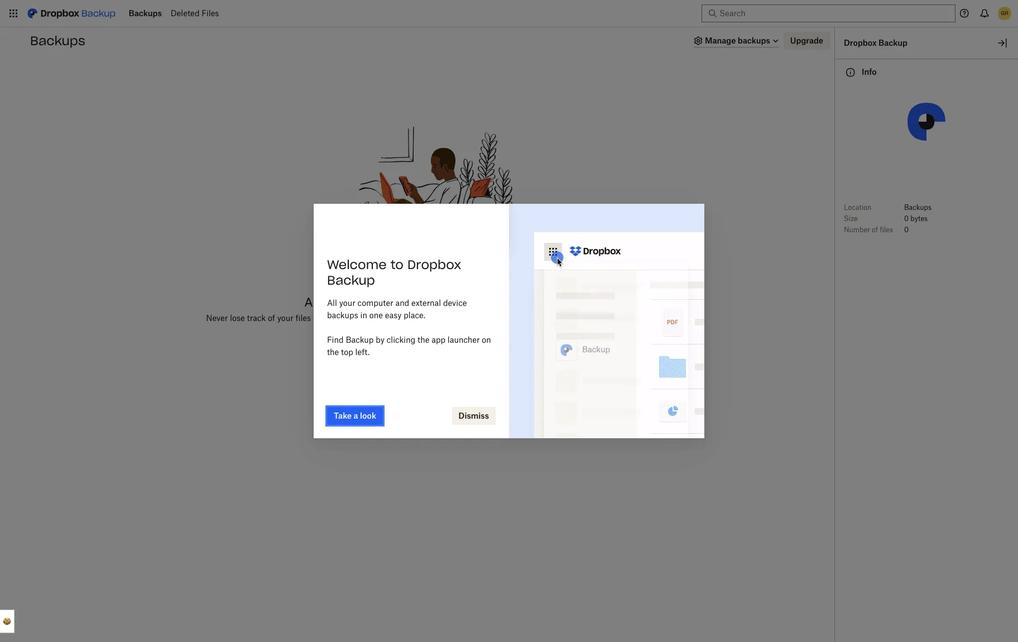 Task type: locate. For each thing, give the bounding box(es) containing it.
files
[[880, 226, 894, 234], [296, 313, 311, 323]]

1 horizontal spatial files
[[880, 226, 894, 234]]

2 0 from the top
[[905, 226, 909, 234]]

1 vertical spatial to
[[410, 313, 418, 323]]

2 vertical spatial backups
[[905, 203, 932, 212]]

backup
[[879, 38, 908, 47], [327, 273, 375, 288], [543, 313, 571, 323], [346, 335, 374, 345]]

of inside all your files. automatically backed up. never lose track of your files or folders again. or forget to pull them into dropbox. dropbox backup does it automatically.
[[268, 313, 275, 323]]

0 vertical spatial the
[[418, 335, 430, 345]]

to left pull
[[410, 313, 418, 323]]

the
[[418, 335, 430, 345], [327, 347, 339, 357]]

take a look button
[[327, 407, 383, 425]]

your
[[323, 294, 352, 310], [339, 298, 356, 308], [277, 313, 294, 323]]

1 horizontal spatial backups
[[129, 8, 162, 18]]

files left or
[[296, 313, 311, 323]]

1 0 from the top
[[905, 214, 909, 223]]

dropbox.
[[474, 313, 507, 323]]

backups
[[129, 8, 162, 18], [30, 33, 85, 49], [905, 203, 932, 212]]

to up and
[[391, 257, 404, 273]]

all inside all your files. automatically backed up. never lose track of your files or folders again. or forget to pull them into dropbox. dropbox backup does it automatically.
[[305, 294, 319, 310]]

0 vertical spatial of
[[872, 226, 879, 234]]

files inside all your files. automatically backed up. never lose track of your files or folders again. or forget to pull them into dropbox. dropbox backup does it automatically.
[[296, 313, 311, 323]]

lose
[[230, 313, 245, 323]]

automatically.
[[600, 313, 651, 323]]

0 horizontal spatial all
[[305, 294, 319, 310]]

dropbox up automatically
[[408, 257, 462, 273]]

0
[[905, 214, 909, 223], [905, 226, 909, 234]]

folders
[[323, 313, 348, 323]]

backups left deleted
[[129, 8, 162, 18]]

take a look
[[334, 411, 376, 421]]

0 horizontal spatial files
[[296, 313, 311, 323]]

0 vertical spatial dropbox
[[844, 38, 877, 47]]

1 vertical spatial 0
[[905, 226, 909, 234]]

0 horizontal spatial of
[[268, 313, 275, 323]]

dropbox
[[844, 38, 877, 47], [408, 257, 462, 273], [509, 313, 541, 323]]

in
[[360, 311, 367, 320]]

0 vertical spatial files
[[880, 226, 894, 234]]

of right track
[[268, 313, 275, 323]]

0 horizontal spatial the
[[327, 347, 339, 357]]

computer
[[358, 298, 394, 308]]

bytes
[[911, 214, 928, 223]]

dismiss button
[[452, 407, 496, 425]]

does
[[573, 313, 590, 323]]

all for computer
[[327, 298, 337, 308]]

files right number
[[880, 226, 894, 234]]

1 vertical spatial backups
[[30, 33, 85, 49]]

0 vertical spatial 0
[[905, 214, 909, 223]]

number
[[844, 226, 871, 234]]

easy
[[385, 311, 402, 320]]

1 vertical spatial the
[[327, 347, 339, 357]]

dismiss
[[459, 411, 489, 421]]

the down find
[[327, 347, 339, 357]]

dropbox inside all your files. automatically backed up. never lose track of your files or folders again. or forget to pull them into dropbox. dropbox backup does it automatically.
[[509, 313, 541, 323]]

0 horizontal spatial dropbox
[[408, 257, 462, 273]]

find backup by clicking the app launcher on the top left.
[[327, 335, 491, 357]]

0 left bytes
[[905, 214, 909, 223]]

dropbox down up.
[[509, 313, 541, 323]]

1 horizontal spatial dropbox
[[509, 313, 541, 323]]

location
[[844, 203, 872, 212]]

to
[[391, 257, 404, 273], [410, 313, 418, 323]]

the left app
[[418, 335, 430, 345]]

one
[[370, 311, 383, 320]]

of right number
[[872, 226, 879, 234]]

deleted
[[171, 8, 200, 18]]

0 down 0 bytes
[[905, 226, 909, 234]]

place.
[[404, 311, 426, 320]]

automatically
[[389, 294, 477, 310]]

welcome
[[327, 257, 387, 273]]

all up or
[[305, 294, 319, 310]]

1 vertical spatial of
[[268, 313, 275, 323]]

all up folders
[[327, 298, 337, 308]]

your inside all your computer and external device backups in one easy place.
[[339, 298, 356, 308]]

backups up bytes
[[905, 203, 932, 212]]

0 for 0
[[905, 226, 909, 234]]

1 vertical spatial files
[[296, 313, 311, 323]]

size
[[844, 214, 858, 223]]

0 vertical spatial to
[[391, 257, 404, 273]]

0 bytes
[[905, 214, 928, 223]]

device
[[443, 298, 467, 308]]

backed
[[481, 294, 529, 310]]

or
[[375, 313, 384, 323]]

to inside welcome to dropbox backup
[[391, 257, 404, 273]]

deleted files link
[[171, 8, 219, 18]]

and
[[396, 298, 410, 308]]

to inside all your files. automatically backed up. never lose track of your files or folders again. or forget to pull them into dropbox. dropbox backup does it automatically.
[[410, 313, 418, 323]]

track
[[247, 313, 266, 323]]

of
[[872, 226, 879, 234], [268, 313, 275, 323]]

1 horizontal spatial all
[[327, 298, 337, 308]]

dropbox up info
[[844, 38, 877, 47]]

1 vertical spatial dropbox
[[408, 257, 462, 273]]

2 horizontal spatial dropbox
[[844, 38, 877, 47]]

0 vertical spatial backups
[[129, 8, 162, 18]]

a
[[354, 411, 358, 421]]

2 vertical spatial dropbox
[[509, 313, 541, 323]]

0 horizontal spatial to
[[391, 257, 404, 273]]

backup logo - go to the backups homepage image
[[22, 4, 120, 22]]

number of files
[[844, 226, 894, 234]]

all
[[305, 294, 319, 310], [327, 298, 337, 308]]

backups down backup logo - go to the backups homepage
[[30, 33, 85, 49]]

all inside all your computer and external device backups in one easy place.
[[327, 298, 337, 308]]

dropbox backup
[[844, 38, 908, 47]]

1 horizontal spatial to
[[410, 313, 418, 323]]



Task type: describe. For each thing, give the bounding box(es) containing it.
all your computer and external device backups in one easy place.
[[327, 298, 467, 320]]

external
[[412, 298, 441, 308]]

all for files.
[[305, 294, 319, 310]]

deleted files
[[171, 8, 219, 18]]

app
[[432, 335, 446, 345]]

2 horizontal spatial backups
[[905, 203, 932, 212]]

1 horizontal spatial of
[[872, 226, 879, 234]]

backups inside the global header element
[[129, 8, 162, 18]]

backups link
[[129, 8, 162, 18]]

backup inside find backup by clicking the app launcher on the top left.
[[346, 335, 374, 345]]

backup inside all your files. automatically backed up. never lose track of your files or folders again. or forget to pull them into dropbox. dropbox backup does it automatically.
[[543, 313, 571, 323]]

dropbox inside welcome to dropbox backup
[[408, 257, 462, 273]]

pull
[[420, 313, 434, 323]]

take
[[334, 411, 352, 421]]

left.
[[356, 347, 370, 357]]

or
[[313, 313, 321, 323]]

global header element
[[0, 0, 1019, 27]]

them
[[436, 313, 455, 323]]

never
[[206, 313, 228, 323]]

launcher
[[448, 335, 480, 345]]

look
[[360, 411, 376, 421]]

top
[[341, 347, 353, 357]]

all your files. automatically backed up. never lose track of your files or folders again. or forget to pull them into dropbox. dropbox backup does it automatically.
[[206, 294, 651, 323]]

files.
[[356, 294, 385, 310]]

on
[[482, 335, 491, 345]]

find
[[327, 335, 344, 345]]

backups
[[327, 311, 358, 320]]

your for computer
[[339, 298, 356, 308]]

welcome to dropbox backup
[[327, 257, 462, 288]]

0 for 0 bytes
[[905, 214, 909, 223]]

by
[[376, 335, 385, 345]]

your for files.
[[323, 294, 352, 310]]

into
[[457, 313, 471, 323]]

info
[[862, 67, 877, 77]]

0 horizontal spatial backups
[[30, 33, 85, 49]]

close details pane image
[[996, 36, 1010, 50]]

again.
[[350, 313, 372, 323]]

forget
[[386, 313, 408, 323]]

files
[[202, 8, 219, 18]]

it
[[592, 313, 597, 323]]

backup inside welcome to dropbox backup
[[327, 273, 375, 288]]

up.
[[533, 294, 553, 310]]

1 horizontal spatial the
[[418, 335, 430, 345]]

welcome to dropbox backup dialog
[[314, 204, 705, 438]]

clicking
[[387, 335, 416, 345]]



Task type: vqa. For each thing, say whether or not it's contained in the screenshot.
"0"
yes



